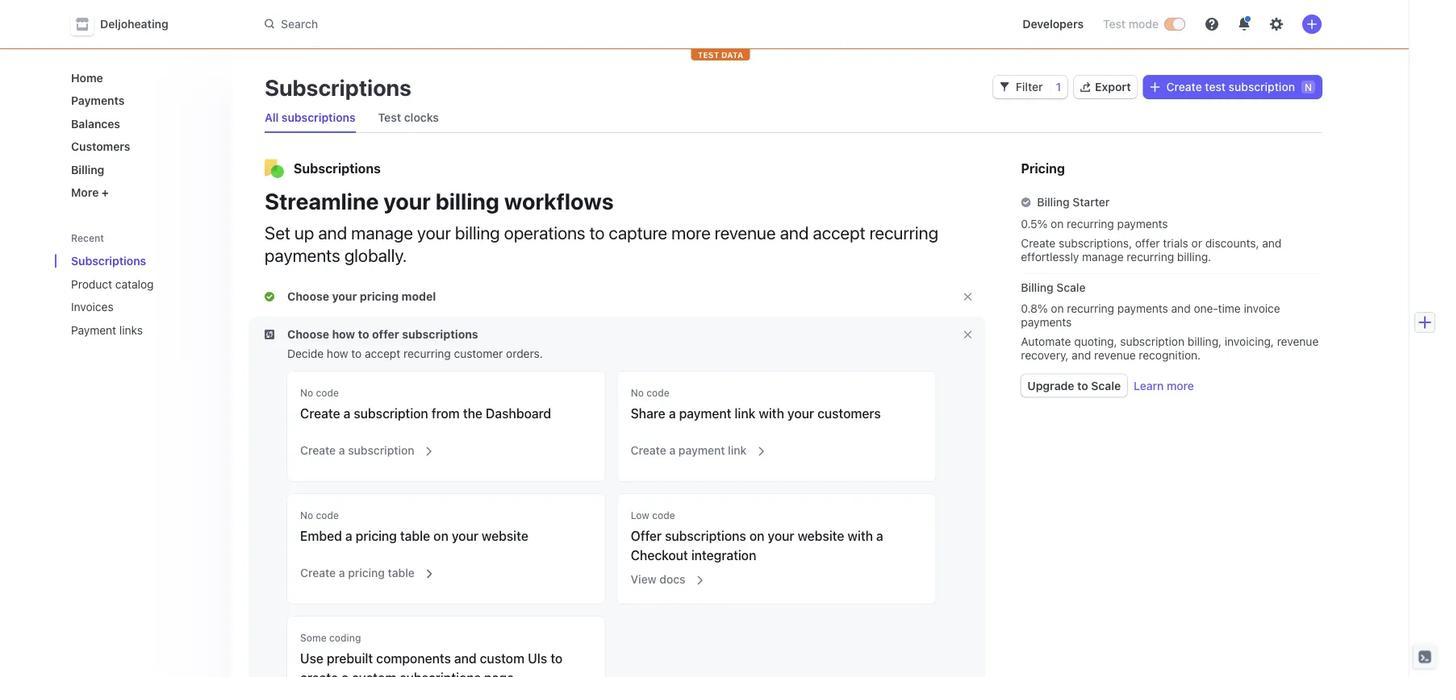 Task type: vqa. For each thing, say whether or not it's contained in the screenshot.


Task type: locate. For each thing, give the bounding box(es) containing it.
1 vertical spatial test
[[378, 111, 401, 124]]

0 horizontal spatial test
[[378, 111, 401, 124]]

2 vertical spatial svg image
[[265, 330, 274, 340]]

svg image
[[1150, 82, 1160, 92], [265, 292, 274, 302], [265, 330, 274, 340]]

model
[[402, 290, 436, 303]]

custom
[[480, 652, 525, 667], [352, 671, 396, 678]]

2 pin to navigation image from the top
[[205, 278, 218, 291]]

1 pin to navigation image from the top
[[205, 255, 218, 268]]

how inside choose how to offer subscriptions "dropdown button"
[[332, 328, 355, 341]]

payment inside button
[[679, 444, 725, 458]]

0 vertical spatial custom
[[480, 652, 525, 667]]

billing inside billing scale 0.8% on recurring payments and one-time invoice payments automate quoting, subscription billing, invoicing, revenue recovery, and revenue recognition.
[[1021, 281, 1054, 294]]

a inside no code embed a pricing table on your website
[[345, 529, 352, 544]]

1 vertical spatial billing
[[1037, 196, 1070, 209]]

code inside no code embed a pricing table on your website
[[316, 510, 339, 522]]

no inside no code share a payment link with your customers
[[631, 388, 644, 399]]

subscriptions inside "dropdown button"
[[402, 328, 478, 341]]

developers
[[1023, 17, 1084, 31]]

low code offer subscriptions on your website with a checkout integration
[[631, 510, 883, 564]]

0 vertical spatial how
[[332, 328, 355, 341]]

0 vertical spatial manage
[[351, 222, 413, 243]]

link down no code share a payment link with your customers
[[728, 444, 747, 458]]

help image
[[1206, 18, 1219, 31]]

0.5%
[[1021, 217, 1048, 230]]

offer up the decide how to accept recurring customer orders.
[[372, 328, 399, 341]]

0 vertical spatial offer
[[1135, 237, 1160, 250]]

1 vertical spatial more
[[1167, 379, 1194, 393]]

a inside no code create a subscription from the dashboard
[[343, 406, 351, 422]]

create
[[1167, 80, 1202, 94], [1021, 237, 1056, 250], [300, 406, 340, 422], [300, 444, 336, 458], [631, 444, 666, 458], [300, 567, 336, 580]]

table down no code embed a pricing table on your website
[[388, 567, 415, 580]]

some coding use prebuilt components and custom uis to create a custom subscriptions page
[[300, 633, 563, 678]]

your inside low code offer subscriptions on your website with a checkout integration
[[768, 529, 795, 544]]

customer
[[454, 347, 503, 361]]

payment links link
[[65, 317, 197, 343]]

pin to navigation image for invoices
[[205, 301, 218, 314]]

docs
[[660, 573, 686, 587]]

1 vertical spatial offer
[[372, 328, 399, 341]]

the
[[463, 406, 483, 422]]

code up share
[[647, 388, 670, 399]]

to inside choose how to offer subscriptions "dropdown button"
[[358, 328, 369, 341]]

set
[[265, 222, 290, 243]]

how
[[332, 328, 355, 341], [327, 347, 348, 361]]

customers link
[[65, 134, 220, 160]]

subscriptions up integration
[[665, 529, 746, 544]]

pricing inside dropdown button
[[360, 290, 399, 303]]

1 website from the left
[[482, 529, 528, 544]]

billing up more +
[[71, 163, 104, 176]]

billing for billing scale 0.8% on recurring payments and one-time invoice payments automate quoting, subscription billing, invoicing, revenue recovery, and revenue recognition.
[[1021, 281, 1054, 294]]

billing inside the core navigation links element
[[71, 163, 104, 176]]

subscriptions up the decide how to accept recurring customer orders.
[[402, 328, 478, 341]]

dashboard
[[486, 406, 551, 422]]

offer
[[1135, 237, 1160, 250], [372, 328, 399, 341]]

no code share a payment link with your customers
[[631, 388, 881, 422]]

subscriptions up product catalog
[[71, 255, 146, 268]]

manage up the globally.
[[351, 222, 413, 243]]

a inside create a subscription button
[[339, 444, 345, 458]]

2 vertical spatial pricing
[[348, 567, 385, 580]]

how right decide
[[327, 347, 348, 361]]

offer left trials
[[1135, 237, 1160, 250]]

to right upgrade
[[1077, 379, 1088, 393]]

choose how to offer subscriptions button
[[265, 327, 481, 343]]

choose for choose how to offer subscriptions
[[287, 328, 329, 341]]

0 vertical spatial more
[[671, 222, 711, 243]]

billing link
[[65, 157, 220, 183]]

0 vertical spatial svg image
[[1150, 82, 1160, 92]]

clear history image
[[205, 233, 215, 243]]

test
[[1205, 80, 1226, 94]]

a inside some coding use prebuilt components and custom uis to create a custom subscriptions page
[[341, 671, 349, 678]]

offer inside '0.5% on recurring payments create subscriptions, offer trials or discounts, and effortlessly manage recurring billing.'
[[1135, 237, 1160, 250]]

and
[[318, 222, 347, 243], [780, 222, 809, 243], [1262, 237, 1282, 250], [1171, 302, 1191, 316], [1072, 349, 1091, 362], [454, 652, 477, 667]]

to right the uis
[[551, 652, 563, 667]]

subscriptions right the all at the top of page
[[282, 111, 356, 124]]

billing up 0.8%
[[1021, 281, 1054, 294]]

offer
[[631, 529, 662, 544]]

payment up create a payment link button
[[679, 406, 732, 422]]

to left "capture"
[[590, 222, 605, 243]]

1 horizontal spatial website
[[798, 529, 844, 544]]

a
[[343, 406, 351, 422], [669, 406, 676, 422], [339, 444, 345, 458], [669, 444, 676, 458], [345, 529, 352, 544], [876, 529, 883, 544], [339, 567, 345, 580], [341, 671, 349, 678]]

0 vertical spatial test
[[1103, 17, 1126, 31]]

recurring inside billing scale 0.8% on recurring payments and one-time invoice payments automate quoting, subscription billing, invoicing, revenue recovery, and revenue recognition.
[[1067, 302, 1115, 316]]

create test subscription
[[1167, 80, 1295, 94]]

accept inside streamline your billing workflows set up and manage your billing operations to capture more revenue and accept recurring payments globally.
[[813, 222, 866, 243]]

0 vertical spatial with
[[759, 406, 784, 422]]

tab list
[[258, 103, 1322, 133]]

0 horizontal spatial more
[[671, 222, 711, 243]]

create inside create a subscription button
[[300, 444, 336, 458]]

link inside create a payment link button
[[728, 444, 747, 458]]

coding
[[329, 633, 361, 644]]

how for decide
[[327, 347, 348, 361]]

0 horizontal spatial offer
[[372, 328, 399, 341]]

0 horizontal spatial accept
[[365, 347, 400, 361]]

pricing
[[360, 290, 399, 303], [356, 529, 397, 544], [348, 567, 385, 580]]

1 horizontal spatial accept
[[813, 222, 866, 243]]

a inside no code share a payment link with your customers
[[669, 406, 676, 422]]

subscription inside billing scale 0.8% on recurring payments and one-time invoice payments automate quoting, subscription billing, invoicing, revenue recovery, and revenue recognition.
[[1120, 335, 1185, 349]]

choose inside dropdown button
[[287, 290, 329, 303]]

revenue
[[715, 222, 776, 243], [1277, 335, 1319, 349], [1094, 349, 1136, 362]]

0 vertical spatial billing
[[71, 163, 104, 176]]

pricing inside no code embed a pricing table on your website
[[356, 529, 397, 544]]

subscription
[[1229, 80, 1295, 94], [1120, 335, 1185, 349], [354, 406, 428, 422], [348, 444, 414, 458]]

all subscriptions link
[[258, 107, 362, 129]]

1 horizontal spatial with
[[848, 529, 873, 544]]

scale left learn
[[1091, 379, 1121, 393]]

streamline your billing workflows set up and manage your billing operations to capture more revenue and accept recurring payments globally.
[[265, 188, 939, 266]]

0 vertical spatial choose
[[287, 290, 329, 303]]

0 horizontal spatial manage
[[351, 222, 413, 243]]

subscriptions down components
[[400, 671, 481, 678]]

1 horizontal spatial scale
[[1091, 379, 1121, 393]]

pricing for model
[[360, 290, 399, 303]]

customers
[[71, 140, 130, 153]]

table
[[400, 529, 430, 544], [388, 567, 415, 580]]

subscriptions up streamline
[[294, 161, 381, 176]]

low
[[631, 510, 650, 522]]

learn more link
[[1134, 378, 1194, 394]]

capture
[[609, 222, 667, 243]]

4 pin to navigation image from the top
[[205, 324, 218, 337]]

svg image inside choose your pricing model dropdown button
[[265, 292, 274, 302]]

code inside no code create a subscription from the dashboard
[[316, 388, 339, 399]]

choose
[[287, 290, 329, 303], [287, 328, 329, 341]]

tab list containing all subscriptions
[[258, 103, 1322, 133]]

no inside no code embed a pricing table on your website
[[300, 510, 313, 522]]

test left the mode
[[1103, 17, 1126, 31]]

1 vertical spatial how
[[327, 347, 348, 361]]

3 pin to navigation image from the top
[[205, 301, 218, 314]]

export
[[1095, 80, 1131, 94]]

on inside billing scale 0.8% on recurring payments and one-time invoice payments automate quoting, subscription billing, invoicing, revenue recovery, and revenue recognition.
[[1051, 302, 1064, 316]]

0 horizontal spatial custom
[[352, 671, 396, 678]]

recurring
[[1067, 217, 1114, 230], [870, 222, 939, 243], [1127, 250, 1174, 263], [1067, 302, 1115, 316], [404, 347, 451, 361]]

subscriptions,
[[1059, 237, 1132, 250]]

to inside streamline your billing workflows set up and manage your billing operations to capture more revenue and accept recurring payments globally.
[[590, 222, 605, 243]]

pin to navigation image for payment links
[[205, 324, 218, 337]]

1 vertical spatial payment
[[679, 444, 725, 458]]

no
[[300, 388, 313, 399], [631, 388, 644, 399], [300, 510, 313, 522]]

subscription down no code create a subscription from the dashboard
[[348, 444, 414, 458]]

link inside no code share a payment link with your customers
[[735, 406, 756, 422]]

svg image for choose your pricing model
[[265, 292, 274, 302]]

1 vertical spatial svg image
[[265, 292, 274, 302]]

create inside create a payment link button
[[631, 444, 666, 458]]

checkout
[[631, 548, 688, 564]]

embed
[[300, 529, 342, 544]]

subscription up create a subscription button
[[354, 406, 428, 422]]

1 vertical spatial billing
[[455, 222, 500, 243]]

manage
[[351, 222, 413, 243], [1082, 250, 1124, 263]]

to
[[590, 222, 605, 243], [358, 328, 369, 341], [351, 347, 362, 361], [1077, 379, 1088, 393], [551, 652, 563, 667]]

to inside upgrade to scale button
[[1077, 379, 1088, 393]]

quoting,
[[1074, 335, 1117, 349]]

1 vertical spatial manage
[[1082, 250, 1124, 263]]

view docs button
[[621, 562, 706, 592]]

manage inside '0.5% on recurring payments create subscriptions, offer trials or discounts, and effortlessly manage recurring billing.'
[[1082, 250, 1124, 263]]

1 horizontal spatial offer
[[1135, 237, 1160, 250]]

revenue inside streamline your billing workflows set up and manage your billing operations to capture more revenue and accept recurring payments globally.
[[715, 222, 776, 243]]

pin to navigation image for subscriptions
[[205, 255, 218, 268]]

pricing inside button
[[348, 567, 385, 580]]

billing
[[436, 188, 499, 214], [455, 222, 500, 243]]

payments down up
[[265, 245, 340, 266]]

subscriptions inside some coding use prebuilt components and custom uis to create a custom subscriptions page
[[400, 671, 481, 678]]

pricing up choose how to offer subscriptions
[[360, 290, 399, 303]]

1 vertical spatial with
[[848, 529, 873, 544]]

recent navigation links element
[[55, 225, 232, 343]]

how for choose
[[332, 328, 355, 341]]

scale down effortlessly
[[1057, 281, 1086, 294]]

code
[[316, 388, 339, 399], [647, 388, 670, 399], [316, 510, 339, 522], [652, 510, 675, 522]]

to down choose your pricing model
[[358, 328, 369, 341]]

payment links
[[71, 324, 143, 337]]

subscription up learn
[[1120, 335, 1185, 349]]

no inside no code create a subscription from the dashboard
[[300, 388, 313, 399]]

share
[[631, 406, 666, 422]]

your inside no code share a payment link with your customers
[[788, 406, 814, 422]]

choose inside "dropdown button"
[[287, 328, 329, 341]]

payments up trials
[[1117, 217, 1168, 230]]

streamline
[[265, 188, 379, 214]]

0 horizontal spatial revenue
[[715, 222, 776, 243]]

0 vertical spatial table
[[400, 529, 430, 544]]

code up embed on the bottom left
[[316, 510, 339, 522]]

more inside streamline your billing workflows set up and manage your billing operations to capture more revenue and accept recurring payments globally.
[[671, 222, 711, 243]]

subscriptions
[[265, 74, 412, 100], [294, 161, 381, 176], [71, 255, 146, 268]]

1 vertical spatial scale
[[1091, 379, 1121, 393]]

no up share
[[631, 388, 644, 399]]

0 vertical spatial scale
[[1057, 281, 1086, 294]]

subscriptions up all subscriptions
[[265, 74, 412, 100]]

custom down prebuilt
[[352, 671, 396, 678]]

code inside low code offer subscriptions on your website with a checkout integration
[[652, 510, 675, 522]]

0 horizontal spatial with
[[759, 406, 784, 422]]

create inside create a pricing table button
[[300, 567, 336, 580]]

0 horizontal spatial scale
[[1057, 281, 1086, 294]]

choose your pricing model button
[[265, 289, 439, 305]]

1 horizontal spatial custom
[[480, 652, 525, 667]]

prebuilt
[[327, 652, 373, 667]]

0 horizontal spatial website
[[482, 529, 528, 544]]

more right learn
[[1167, 379, 1194, 393]]

0 vertical spatial pricing
[[360, 290, 399, 303]]

0 vertical spatial link
[[735, 406, 756, 422]]

with
[[759, 406, 784, 422], [848, 529, 873, 544]]

0 vertical spatial subscriptions
[[265, 74, 412, 100]]

on inside low code offer subscriptions on your website with a checkout integration
[[750, 529, 765, 544]]

home
[[71, 71, 103, 84]]

2 vertical spatial billing
[[1021, 281, 1054, 294]]

test left clocks
[[378, 111, 401, 124]]

payment down no code share a payment link with your customers
[[679, 444, 725, 458]]

a inside low code offer subscriptions on your website with a checkout integration
[[876, 529, 883, 544]]

code right low
[[652, 510, 675, 522]]

1 vertical spatial choose
[[287, 328, 329, 341]]

payment
[[679, 406, 732, 422], [679, 444, 725, 458]]

on inside no code embed a pricing table on your website
[[434, 529, 449, 544]]

1 choose from the top
[[287, 290, 329, 303]]

billing up 0.5%
[[1037, 196, 1070, 209]]

how down choose your pricing model dropdown button
[[332, 328, 355, 341]]

subscriptions
[[282, 111, 356, 124], [402, 328, 478, 341], [665, 529, 746, 544], [400, 671, 481, 678]]

code down decide
[[316, 388, 339, 399]]

pricing up create a pricing table button
[[356, 529, 397, 544]]

custom up 'page'
[[480, 652, 525, 667]]

manage right effortlessly
[[1082, 250, 1124, 263]]

2 choose from the top
[[287, 328, 329, 341]]

1 horizontal spatial manage
[[1082, 250, 1124, 263]]

up
[[295, 222, 314, 243]]

2 vertical spatial subscriptions
[[71, 255, 146, 268]]

pricing for table
[[348, 567, 385, 580]]

svg image inside choose how to offer subscriptions "dropdown button"
[[265, 330, 274, 340]]

no up embed on the bottom left
[[300, 510, 313, 522]]

1 horizontal spatial test
[[1103, 17, 1126, 31]]

code inside no code share a payment link with your customers
[[647, 388, 670, 399]]

one-
[[1194, 302, 1218, 316]]

create
[[300, 671, 338, 678]]

recent
[[71, 233, 104, 244]]

website inside no code embed a pricing table on your website
[[482, 529, 528, 544]]

clocks
[[404, 111, 439, 124]]

1 vertical spatial custom
[[352, 671, 396, 678]]

payments inside '0.5% on recurring payments create subscriptions, offer trials or discounts, and effortlessly manage recurring billing.'
[[1117, 217, 1168, 230]]

1 vertical spatial table
[[388, 567, 415, 580]]

pricing down no code embed a pricing table on your website
[[348, 567, 385, 580]]

table inside no code embed a pricing table on your website
[[400, 529, 430, 544]]

link up create a payment link button
[[735, 406, 756, 422]]

1 vertical spatial pricing
[[356, 529, 397, 544]]

1 vertical spatial link
[[728, 444, 747, 458]]

data
[[721, 50, 744, 59]]

+
[[102, 186, 109, 199]]

more
[[671, 222, 711, 243], [1167, 379, 1194, 393]]

payments
[[1117, 217, 1168, 230], [265, 245, 340, 266], [1118, 302, 1168, 316], [1021, 316, 1072, 329]]

2 website from the left
[[798, 529, 844, 544]]

to down choose how to offer subscriptions "dropdown button"
[[351, 347, 362, 361]]

more right "capture"
[[671, 222, 711, 243]]

no down decide
[[300, 388, 313, 399]]

home link
[[65, 65, 220, 91]]

0 vertical spatial accept
[[813, 222, 866, 243]]

table inside button
[[388, 567, 415, 580]]

manage inside streamline your billing workflows set up and manage your billing operations to capture more revenue and accept recurring payments globally.
[[351, 222, 413, 243]]

pin to navigation image
[[205, 255, 218, 268], [205, 278, 218, 291], [205, 301, 218, 314], [205, 324, 218, 337]]

website
[[482, 529, 528, 544], [798, 529, 844, 544]]

accept
[[813, 222, 866, 243], [365, 347, 400, 361]]

table up create a pricing table button
[[400, 529, 430, 544]]

product catalog link
[[65, 271, 197, 297]]

or
[[1192, 237, 1202, 250]]

code for offer
[[652, 510, 675, 522]]

0 vertical spatial payment
[[679, 406, 732, 422]]



Task type: describe. For each thing, give the bounding box(es) containing it.
invoicing,
[[1225, 335, 1274, 349]]

no code create a subscription from the dashboard
[[300, 388, 551, 422]]

product catalog
[[71, 278, 154, 291]]

website inside low code offer subscriptions on your website with a checkout integration
[[798, 529, 844, 544]]

create a payment link button
[[621, 433, 767, 462]]

pricing
[[1021, 161, 1065, 176]]

on inside '0.5% on recurring payments create subscriptions, offer trials or discounts, and effortlessly manage recurring billing.'
[[1051, 217, 1064, 230]]

subscription inside no code create a subscription from the dashboard
[[354, 406, 428, 422]]

scale inside billing scale 0.8% on recurring payments and one-time invoice payments automate quoting, subscription billing, invoicing, revenue recovery, and revenue recognition.
[[1057, 281, 1086, 294]]

pin to navigation image for product catalog
[[205, 278, 218, 291]]

globally.
[[344, 245, 407, 266]]

recent element
[[55, 248, 232, 343]]

all subscriptions
[[265, 111, 356, 124]]

subscriptions link
[[65, 248, 197, 274]]

billing.
[[1177, 250, 1211, 263]]

orders.
[[506, 347, 543, 361]]

product
[[71, 278, 112, 291]]

create a subscription button
[[291, 433, 435, 462]]

page
[[484, 671, 514, 678]]

and inside some coding use prebuilt components and custom uis to create a custom subscriptions page
[[454, 652, 477, 667]]

payments up automate
[[1021, 316, 1072, 329]]

operations
[[504, 222, 586, 243]]

test clocks
[[378, 111, 439, 124]]

decide
[[287, 347, 324, 361]]

components
[[376, 652, 451, 667]]

catalog
[[115, 278, 154, 291]]

svg image for choose how to offer subscriptions
[[265, 330, 274, 340]]

create a pricing table
[[300, 567, 415, 580]]

settings image
[[1270, 18, 1283, 31]]

a inside create a payment link button
[[669, 444, 676, 458]]

create for create a payment link
[[631, 444, 666, 458]]

notifications image
[[1238, 18, 1251, 31]]

mode
[[1129, 17, 1159, 31]]

test mode
[[1103, 17, 1159, 31]]

invoices link
[[65, 294, 197, 320]]

offer inside "dropdown button"
[[372, 328, 399, 341]]

subscription right 'test'
[[1229, 80, 1295, 94]]

code for create
[[316, 388, 339, 399]]

payments up recognition.
[[1118, 302, 1168, 316]]

with inside no code share a payment link with your customers
[[759, 406, 784, 422]]

1 horizontal spatial revenue
[[1094, 349, 1136, 362]]

subscriptions inside tab list
[[282, 111, 356, 124]]

create a payment link
[[631, 444, 747, 458]]

create inside '0.5% on recurring payments create subscriptions, offer trials or discounts, and effortlessly manage recurring billing.'
[[1021, 237, 1056, 250]]

no for create a subscription from the dashboard
[[300, 388, 313, 399]]

learn
[[1134, 379, 1164, 393]]

test clocks link
[[372, 107, 445, 129]]

deljoheating
[[100, 17, 168, 31]]

starter
[[1073, 196, 1110, 209]]

decide how to accept recurring customer orders.
[[287, 347, 543, 361]]

create a subscription
[[300, 444, 414, 458]]

recognition.
[[1139, 349, 1201, 362]]

subscriptions inside low code offer subscriptions on your website with a checkout integration
[[665, 529, 746, 544]]

create for create a pricing table
[[300, 567, 336, 580]]

svg image
[[1000, 82, 1010, 92]]

payments inside streamline your billing workflows set up and manage your billing operations to capture more revenue and accept recurring payments globally.
[[265, 245, 340, 266]]

recurring inside streamline your billing workflows set up and manage your billing operations to capture more revenue and accept recurring payments globally.
[[870, 222, 939, 243]]

choose for choose your pricing model
[[287, 290, 329, 303]]

workflows
[[504, 188, 614, 214]]

core navigation links element
[[65, 65, 220, 206]]

billing for billing starter
[[1037, 196, 1070, 209]]

integration
[[691, 548, 756, 564]]

subscriptions inside recent element
[[71, 255, 146, 268]]

developers link
[[1016, 11, 1090, 37]]

uis
[[528, 652, 547, 667]]

automate
[[1021, 335, 1071, 349]]

subscription inside button
[[348, 444, 414, 458]]

your inside no code embed a pricing table on your website
[[452, 529, 479, 544]]

more +
[[71, 186, 109, 199]]

payment inside no code share a payment link with your customers
[[679, 406, 732, 422]]

create for create test subscription
[[1167, 80, 1202, 94]]

code for share
[[647, 388, 670, 399]]

1 vertical spatial accept
[[365, 347, 400, 361]]

balances
[[71, 117, 120, 130]]

effortlessly
[[1021, 250, 1079, 263]]

Search search field
[[255, 9, 710, 39]]

payment
[[71, 324, 116, 337]]

to inside some coding use prebuilt components and custom uis to create a custom subscriptions page
[[551, 652, 563, 667]]

1 vertical spatial subscriptions
[[294, 161, 381, 176]]

no code embed a pricing table on your website
[[300, 510, 528, 544]]

your inside choose your pricing model dropdown button
[[332, 290, 357, 303]]

filter
[[1016, 80, 1043, 94]]

2 horizontal spatial revenue
[[1277, 335, 1319, 349]]

payments link
[[65, 88, 220, 114]]

create a pricing table button
[[291, 556, 435, 585]]

some
[[300, 633, 327, 644]]

billing,
[[1188, 335, 1222, 349]]

all
[[265, 111, 279, 124]]

choose how to offer subscriptions
[[287, 328, 478, 341]]

create for create a subscription
[[300, 444, 336, 458]]

1 horizontal spatial more
[[1167, 379, 1194, 393]]

export button
[[1074, 76, 1138, 98]]

search
[[281, 17, 318, 30]]

use
[[300, 652, 324, 667]]

invoices
[[71, 301, 114, 314]]

0.8%
[[1021, 302, 1048, 316]]

upgrade
[[1028, 379, 1075, 393]]

0.5% on recurring payments create subscriptions, offer trials or discounts, and effortlessly manage recurring billing.
[[1021, 217, 1282, 263]]

no for share a payment link with your customers
[[631, 388, 644, 399]]

deljoheating button
[[71, 13, 185, 36]]

create inside no code create a subscription from the dashboard
[[300, 406, 340, 422]]

a inside create a pricing table button
[[339, 567, 345, 580]]

code for embed
[[316, 510, 339, 522]]

balances link
[[65, 111, 220, 137]]

upgrade to scale button
[[1021, 375, 1128, 397]]

trials
[[1163, 237, 1189, 250]]

and inside '0.5% on recurring payments create subscriptions, offer trials or discounts, and effortlessly manage recurring billing.'
[[1262, 237, 1282, 250]]

billing scale 0.8% on recurring payments and one-time invoice payments automate quoting, subscription billing, invoicing, revenue recovery, and revenue recognition.
[[1021, 281, 1319, 362]]

invoice
[[1244, 302, 1281, 316]]

1
[[1056, 80, 1061, 94]]

billing for billing
[[71, 163, 104, 176]]

links
[[119, 324, 143, 337]]

Search text field
[[255, 9, 710, 39]]

view docs
[[631, 573, 686, 587]]

test for test mode
[[1103, 17, 1126, 31]]

with inside low code offer subscriptions on your website with a checkout integration
[[848, 529, 873, 544]]

0 vertical spatial billing
[[436, 188, 499, 214]]

test
[[698, 50, 719, 59]]

upgrade to scale
[[1028, 379, 1121, 393]]

choose your pricing model
[[287, 290, 436, 303]]

test for test clocks
[[378, 111, 401, 124]]

no for embed a pricing table on your website
[[300, 510, 313, 522]]

scale inside upgrade to scale button
[[1091, 379, 1121, 393]]

n
[[1305, 82, 1312, 93]]

billing starter
[[1037, 196, 1110, 209]]

payments
[[71, 94, 125, 107]]

recovery,
[[1021, 349, 1069, 362]]



